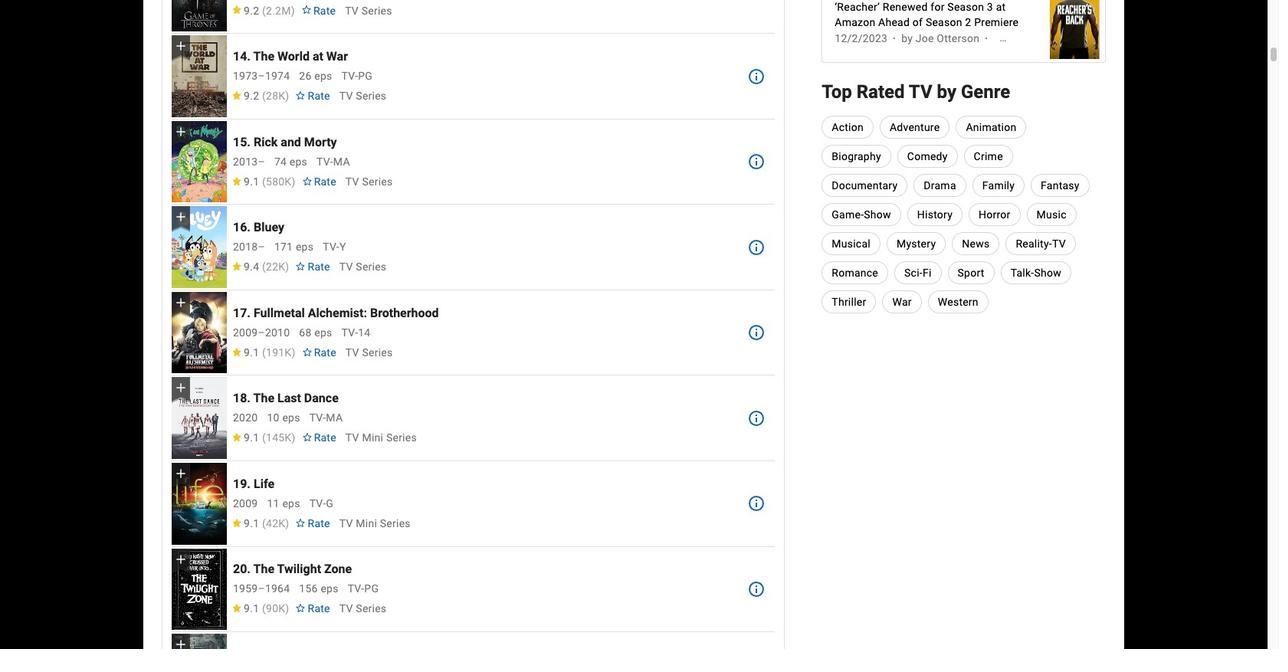 Task type: vqa. For each thing, say whether or not it's contained in the screenshot.
the 'Flannery'
no



Task type: describe. For each thing, give the bounding box(es) containing it.
15. rick and morty link
[[233, 135, 337, 149]]

tv series for 14. the world at war
[[339, 90, 387, 102]]

imdb rating: 9.1 element for 18.
[[231, 432, 295, 444]]

group for 19. life
[[172, 463, 227, 545]]

imdb rating: 9.1 element for 20.
[[231, 603, 289, 615]]

68
[[299, 326, 312, 339]]

14
[[358, 326, 371, 339]]

series for 9.4 ( 22k )
[[356, 261, 387, 273]]

adventure button
[[880, 116, 950, 139]]

18. the last dance
[[233, 391, 339, 406]]

19. life link
[[233, 476, 274, 491]]

) for 14.
[[285, 90, 289, 102]]

see more information about rick and morty image
[[747, 153, 766, 171]]

2020
[[233, 412, 258, 424]]

pg for 14. the world at war
[[358, 70, 373, 82]]

mini for 18. the last dance
[[362, 432, 383, 444]]

9.2 for 9.2 ( 28k )
[[244, 90, 259, 102]]

fantasy
[[1041, 179, 1080, 192]]

series for 9.1 ( 90k )
[[356, 603, 387, 615]]

comedy button
[[897, 145, 958, 168]]

9.2 ( 28k )
[[244, 90, 289, 102]]

star border inline image right 2.2m
[[301, 6, 312, 14]]

premiere
[[974, 16, 1019, 29]]

9.1 for 19.
[[244, 517, 259, 529]]

9.1 ( 42k )
[[244, 517, 289, 529]]

0 vertical spatial season
[[948, 1, 984, 13]]

9.1 ( 191k )
[[244, 346, 295, 359]]

mystery button
[[887, 232, 946, 255]]

2
[[965, 16, 971, 29]]

42k
[[266, 517, 285, 529]]

191k
[[266, 346, 292, 359]]

26
[[299, 70, 312, 82]]

series for 9.1 ( 191k )
[[362, 346, 393, 359]]

tv-pg for 14. the world at war
[[341, 70, 373, 82]]

mini for 19. life
[[356, 517, 377, 529]]

at inside 'reacher' renewed for season 3 at amazon ahead of season 2 premiere
[[996, 1, 1006, 13]]

brotherhood
[[370, 305, 439, 320]]

life
[[254, 476, 274, 491]]

musical button
[[822, 232, 881, 255]]

rate button for 14. the world at war
[[289, 82, 336, 110]]

group for 15. rick and morty
[[172, 121, 227, 203]]

animation button
[[956, 116, 1027, 139]]

music
[[1037, 208, 1067, 221]]

pg for 20. the twilight zone
[[364, 583, 379, 595]]

90k
[[266, 603, 285, 615]]

star border inline image for alchemist:
[[302, 348, 312, 356]]

ma for dance
[[326, 412, 343, 424]]

tv- for 18. the last dance
[[309, 412, 326, 424]]

sport
[[958, 267, 985, 279]]

( for 17.
[[262, 346, 266, 359]]

0 vertical spatial war
[[326, 49, 348, 64]]

rate button for 17. fullmetal alchemist: brotherhood
[[295, 339, 342, 366]]

2009–2010
[[233, 326, 290, 339]]

renewed
[[883, 1, 928, 13]]

reality-tv
[[1016, 238, 1066, 250]]

world
[[277, 49, 310, 64]]

1 vertical spatial by
[[937, 81, 956, 103]]

18.
[[233, 391, 251, 406]]

( for 19.
[[262, 517, 266, 529]]

see more information about the world at war image
[[747, 67, 766, 85]]

9.2 ( 2.2m )
[[244, 4, 295, 17]]

group for 20. the twilight zone
[[172, 548, 227, 630]]

tv for 19. life
[[339, 517, 353, 529]]

game-show button
[[822, 203, 901, 226]]

) for 18.
[[292, 432, 295, 444]]

last
[[277, 391, 301, 406]]

rod serling in the twilight zone (1959) image
[[172, 548, 227, 630]]

star inline image for 20.
[[231, 604, 242, 613]]

rate button for 18. the last dance
[[295, 424, 342, 452]]

2.2m
[[266, 4, 291, 17]]

14.
[[233, 49, 251, 64]]

rate button for 15. rick and morty
[[295, 168, 342, 195]]

the for 18.
[[253, 391, 274, 406]]

for
[[931, 1, 945, 13]]

10 eps
[[267, 412, 300, 424]]

show for talk-
[[1034, 267, 1061, 279]]

musical
[[832, 238, 871, 250]]

10
[[267, 412, 279, 424]]

156 eps
[[299, 583, 338, 595]]

family
[[982, 179, 1015, 192]]

) for 16.
[[285, 261, 289, 273]]

5 add image from the top
[[173, 637, 189, 649]]

romi park and rie kugimiya in fullmetal alchemist: brotherhood (2009) image
[[172, 292, 227, 374]]

fi
[[923, 267, 932, 279]]

tv mini series for 19. life
[[339, 517, 411, 529]]

rate button for 16. bluey
[[289, 253, 336, 281]]

star border inline image for world
[[295, 91, 306, 100]]

genre
[[961, 81, 1010, 103]]

) for 17.
[[292, 346, 295, 359]]

star inline image for 15.
[[231, 177, 242, 185]]

( for 18.
[[262, 432, 266, 444]]

tv-ma for dance
[[309, 412, 343, 424]]

fantasy button
[[1031, 174, 1090, 197]]

star inline image for 19.
[[231, 519, 242, 527]]

171 eps
[[274, 241, 314, 253]]

ma for morty
[[333, 155, 350, 168]]

add image for 15.
[[173, 124, 189, 139]]

9.1 for 20.
[[244, 603, 259, 615]]

western button
[[928, 290, 989, 313]]

rick
[[254, 135, 278, 149]]

dance
[[304, 391, 339, 406]]

2013–
[[233, 155, 265, 168]]

tv for 15. rick and morty
[[346, 175, 359, 188]]

tv-14
[[341, 326, 371, 339]]

19.
[[233, 476, 251, 491]]

imdb rating: 9.2 element for 14. the world at war rate button
[[231, 90, 289, 102]]

tv- for 19. life
[[309, 497, 326, 510]]

20. the twilight zone
[[233, 562, 352, 577]]

19. life
[[233, 476, 274, 491]]

the world at war (1973) image
[[172, 36, 227, 117]]

( for 14.
[[262, 90, 266, 102]]

imdb rating: 9.2 element for rate button to the right of 2.2m
[[231, 4, 295, 17]]

imdb rating: 9.1 element for 15.
[[231, 175, 295, 188]]

0 horizontal spatial at
[[313, 49, 323, 64]]

talk-
[[1011, 267, 1034, 279]]

see more information about the twilight zone image
[[747, 580, 766, 598]]

group for 16. bluey
[[172, 206, 227, 288]]

sean bean in game of thrones (2011) image
[[172, 0, 227, 32]]

star border inline image for life
[[295, 519, 306, 527]]

star inline image for 17.
[[231, 348, 242, 356]]

crime
[[974, 150, 1003, 162]]

news
[[962, 238, 990, 250]]

74
[[274, 155, 287, 168]]

twilight
[[277, 562, 321, 577]]

tv mini series for 18. the last dance
[[346, 432, 417, 444]]

family button
[[972, 174, 1025, 197]]

add image for 20.
[[173, 551, 189, 567]]

18. the last dance link
[[233, 391, 339, 406]]

amazon
[[835, 16, 876, 29]]

game-
[[832, 208, 864, 221]]

'reacher' renewed for season 3 at amazon ahead of season 2 premiere
[[835, 1, 1019, 29]]

bluey
[[254, 220, 284, 235]]

tv up 'adventure'
[[909, 81, 932, 103]]

tv for 14. the world at war
[[339, 90, 353, 102]]

western
[[938, 296, 979, 308]]

rate button for 20. the twilight zone
[[289, 595, 336, 623]]

16. bluey
[[233, 220, 284, 235]]

romance button
[[822, 261, 888, 284]]

reality-tv button
[[1006, 232, 1076, 255]]

rate button right 2.2m
[[295, 0, 342, 24]]

9.4 ( 22k )
[[244, 261, 289, 273]]

0 vertical spatial by
[[901, 33, 913, 45]]

war button
[[882, 290, 922, 313]]

20.
[[233, 562, 251, 577]]

eps for 15. rick and morty
[[290, 155, 307, 168]]

tv series for 17. fullmetal alchemist: brotherhood
[[346, 346, 393, 359]]

drama button
[[914, 174, 966, 197]]

documentary button
[[822, 174, 908, 197]]

tv-y
[[323, 241, 346, 253]]

and
[[281, 135, 301, 149]]

imdb rating: 9.1 element for 19.
[[231, 517, 289, 529]]

add image for 18.
[[173, 380, 189, 396]]

9.1 for 18.
[[244, 432, 259, 444]]

ahead
[[878, 16, 910, 29]]

sci-
[[904, 267, 923, 279]]

eps for 20. the twilight zone
[[321, 583, 338, 595]]

1 vertical spatial season
[[926, 16, 962, 29]]

sci-fi button
[[894, 261, 942, 284]]

see more information about the last dance image
[[747, 409, 766, 427]]

9.2 for 9.2 ( 2.2m )
[[244, 4, 259, 17]]



Task type: locate. For each thing, give the bounding box(es) containing it.
tv- right 171 eps
[[323, 241, 339, 253]]

2 9.1 from the top
[[244, 346, 259, 359]]

0 vertical spatial the
[[253, 49, 274, 64]]

3 the from the top
[[253, 562, 274, 577]]

star border inline image
[[295, 91, 306, 100], [302, 348, 312, 356], [302, 433, 312, 442]]

2 star inline image from the top
[[231, 177, 242, 185]]

1 vertical spatial ma
[[326, 412, 343, 424]]

add image down romi park and rie kugimiya in fullmetal alchemist: brotherhood (2009) 'image'
[[173, 380, 189, 396]]

add image down bluey (2018) image
[[173, 295, 189, 310]]

star border inline image down 68
[[302, 348, 312, 356]]

add image
[[173, 210, 189, 225], [173, 295, 189, 310], [173, 380, 189, 396]]

rate for 18. the last dance
[[314, 432, 336, 444]]

imdb rating: 9.2 element
[[231, 4, 295, 17], [231, 90, 289, 102]]

star inline image
[[231, 6, 242, 14], [231, 177, 242, 185], [231, 262, 242, 271], [231, 519, 242, 527]]

show
[[864, 208, 891, 221], [1034, 267, 1061, 279]]

tv
[[345, 4, 359, 17], [909, 81, 932, 103], [339, 90, 353, 102], [346, 175, 359, 188], [1052, 238, 1066, 250], [339, 261, 353, 273], [346, 346, 359, 359], [346, 432, 359, 444], [339, 517, 353, 529], [339, 603, 353, 615]]

5 ( from the top
[[262, 346, 266, 359]]

4 imdb rating: 9.1 element from the top
[[231, 517, 289, 529]]

28k
[[266, 90, 285, 102]]

g
[[326, 497, 334, 510]]

1 vertical spatial imdb rating: 9.2 element
[[231, 90, 289, 102]]

group left '17.'
[[172, 292, 227, 374]]

tv series
[[345, 4, 392, 17], [339, 90, 387, 102], [346, 175, 393, 188], [339, 261, 387, 273], [346, 346, 393, 359], [339, 603, 387, 615]]

145k
[[266, 432, 292, 444]]

at right 3
[[996, 1, 1006, 13]]

star border inline image down 26
[[295, 91, 306, 100]]

( for 15.
[[262, 175, 266, 188]]

1 vertical spatial war
[[892, 296, 912, 308]]

eps
[[314, 70, 332, 82], [290, 155, 307, 168], [296, 241, 314, 253], [314, 326, 332, 339], [282, 412, 300, 424], [282, 497, 300, 510], [321, 583, 338, 595]]

rate right 2.2m
[[313, 4, 336, 17]]

group down the rod serling in the twilight zone (1959) image
[[172, 634, 227, 649]]

war down sci- in the top of the page
[[892, 296, 912, 308]]

2018–
[[233, 241, 265, 253]]

series for 9.2 ( 2.2m )
[[362, 4, 392, 17]]

rate button right 28k
[[289, 82, 336, 110]]

justin roiland in rick and morty (2013) image
[[172, 121, 227, 203]]

star border inline image for bluey
[[295, 262, 306, 271]]

9.1 down 2009 on the bottom of the page
[[244, 517, 259, 529]]

rate down dance
[[314, 432, 336, 444]]

rate button right 191k
[[295, 339, 342, 366]]

group left 2020
[[172, 377, 227, 459]]

2009
[[233, 497, 258, 510]]

star border inline image for rick
[[302, 177, 312, 185]]

add image for 17.
[[173, 295, 189, 310]]

rate
[[313, 4, 336, 17], [308, 90, 330, 102], [314, 175, 336, 188], [308, 261, 330, 273], [314, 346, 336, 359], [314, 432, 336, 444], [308, 517, 330, 529], [308, 603, 330, 615]]

4 add image from the top
[[173, 551, 189, 567]]

eps right 156
[[321, 583, 338, 595]]

group left 14.
[[172, 35, 227, 117]]

rated
[[857, 81, 905, 103]]

imdb rating: 9.1 element for 17.
[[231, 346, 295, 359]]

3
[[987, 1, 993, 13]]

9.1 ( 90k )
[[244, 603, 289, 615]]

star inline image for 16.
[[231, 262, 242, 271]]

by
[[901, 33, 913, 45], [937, 81, 956, 103]]

news button
[[952, 232, 1000, 255]]

3 9.1 from the top
[[244, 432, 259, 444]]

see more information about fullmetal alchemist: brotherhood image
[[747, 324, 766, 342]]

580k
[[266, 175, 292, 188]]

1 ( from the top
[[262, 4, 266, 17]]

ma down morty
[[333, 155, 350, 168]]

add image for 19.
[[173, 466, 189, 481]]

tv- for 20. the twilight zone
[[348, 583, 364, 595]]

the for 20.
[[253, 562, 274, 577]]

imdb rating: 9.4 element
[[231, 261, 289, 273]]

6 group from the top
[[172, 463, 227, 545]]

1 star inline image from the top
[[231, 91, 242, 100]]

history button
[[907, 203, 963, 226]]

tv for 18. the last dance
[[346, 432, 359, 444]]

3 group from the top
[[172, 206, 227, 288]]

) for 19.
[[285, 517, 289, 529]]

rate down 26 eps
[[308, 90, 330, 102]]

show inside "button"
[[864, 208, 891, 221]]

5 imdb rating: 9.1 element from the top
[[231, 603, 289, 615]]

comedy
[[907, 150, 948, 162]]

tv-ma down morty
[[317, 155, 350, 168]]

add image down the rod serling in the twilight zone (1959) image
[[173, 637, 189, 649]]

star border inline image
[[301, 6, 312, 14], [302, 177, 312, 185], [295, 262, 306, 271], [295, 519, 306, 527], [295, 604, 306, 613]]

tv down y
[[339, 261, 353, 273]]

11
[[267, 497, 279, 510]]

rate button left y
[[289, 253, 336, 281]]

star inline image for 18.
[[231, 433, 242, 442]]

14. the world at war
[[233, 49, 348, 64]]

tv inside button
[[1052, 238, 1066, 250]]

tv-ma down dance
[[309, 412, 343, 424]]

show down 'documentary' button
[[864, 208, 891, 221]]

group for 14. the world at war
[[172, 35, 227, 117]]

1 vertical spatial pg
[[364, 583, 379, 595]]

2 imdb rating: 9.2 element from the top
[[231, 90, 289, 102]]

7 ( from the top
[[262, 517, 266, 529]]

rate for 17. fullmetal alchemist: brotherhood
[[314, 346, 336, 359]]

2 add image from the top
[[173, 124, 189, 139]]

rate for 16. bluey
[[308, 261, 330, 273]]

star border inline image down 171 eps
[[295, 262, 306, 271]]

eps for 17. fullmetal alchemist: brotherhood
[[314, 326, 332, 339]]

talk-show button
[[1001, 261, 1071, 284]]

tv mini series
[[346, 432, 417, 444], [339, 517, 411, 529]]

9.1 down 2013–
[[244, 175, 259, 188]]

add image for 14.
[[173, 39, 189, 54]]

(
[[262, 4, 266, 17], [262, 90, 266, 102], [262, 175, 266, 188], [262, 261, 266, 273], [262, 346, 266, 359], [262, 432, 266, 444], [262, 517, 266, 529], [262, 603, 266, 615]]

1 add image from the top
[[173, 210, 189, 225]]

3 star inline image from the top
[[231, 262, 242, 271]]

0 vertical spatial show
[[864, 208, 891, 221]]

eps right 68
[[314, 326, 332, 339]]

9.1 ( 145k )
[[244, 432, 295, 444]]

2 add image from the top
[[173, 295, 189, 310]]

y
[[339, 241, 346, 253]]

)
[[291, 4, 295, 17], [285, 90, 289, 102], [292, 175, 295, 188], [285, 261, 289, 273], [292, 346, 295, 359], [292, 432, 295, 444], [285, 517, 289, 529], [285, 603, 289, 615]]

tv for 17. fullmetal alchemist: brotherhood
[[346, 346, 359, 359]]

eps right 11
[[282, 497, 300, 510]]

show for game-
[[864, 208, 891, 221]]

add image for 16.
[[173, 210, 189, 225]]

tv for 20. the twilight zone
[[339, 603, 353, 615]]

1 9.1 from the top
[[244, 175, 259, 188]]

2 imdb rating: 9.1 element from the top
[[231, 346, 295, 359]]

season down for
[[926, 16, 962, 29]]

tv-pg down zone
[[348, 583, 379, 595]]

9.1 down 1959–1964
[[244, 603, 259, 615]]

group left 2009 on the bottom of the page
[[172, 463, 227, 545]]

tv down zone
[[339, 603, 353, 615]]

1 vertical spatial mini
[[356, 517, 377, 529]]

pg right 26 eps
[[358, 70, 373, 82]]

tv- down zone
[[348, 583, 364, 595]]

0 vertical spatial star border inline image
[[295, 91, 306, 100]]

( for 20.
[[262, 603, 266, 615]]

imdb rating: 9.1 element
[[231, 175, 295, 188], [231, 346, 295, 359], [231, 432, 295, 444], [231, 517, 289, 529], [231, 603, 289, 615]]

game-show
[[832, 208, 891, 221]]

add image down sean bean in game of thrones (2011) image
[[173, 39, 189, 54]]

star border inline image down 156
[[295, 604, 306, 613]]

6 ( from the top
[[262, 432, 266, 444]]

rate down tv-y
[[308, 261, 330, 273]]

0 horizontal spatial show
[[864, 208, 891, 221]]

156
[[299, 583, 318, 595]]

eps for 18. the last dance
[[282, 412, 300, 424]]

alchemist:
[[308, 305, 367, 320]]

show inside button
[[1034, 267, 1061, 279]]

1 the from the top
[[253, 49, 274, 64]]

eps right 171
[[296, 241, 314, 253]]

add image
[[173, 39, 189, 54], [173, 124, 189, 139], [173, 466, 189, 481], [173, 551, 189, 567], [173, 637, 189, 649]]

pg
[[358, 70, 373, 82], [364, 583, 379, 595]]

group left 20.
[[172, 548, 227, 630]]

rate button right 42k at the left of page
[[289, 510, 336, 537]]

star border inline image for last
[[302, 433, 312, 442]]

the up 10
[[253, 391, 274, 406]]

biography
[[832, 150, 881, 162]]

2 9.2 from the top
[[244, 90, 259, 102]]

star inline image down 2009 on the bottom of the page
[[231, 519, 242, 527]]

thriller button
[[822, 290, 876, 313]]

2 vertical spatial star border inline image
[[302, 433, 312, 442]]

1 horizontal spatial at
[[996, 1, 1006, 13]]

eps right 26
[[314, 70, 332, 82]]

1 vertical spatial show
[[1034, 267, 1061, 279]]

the up 1959–1964
[[253, 562, 274, 577]]

2 the from the top
[[253, 391, 274, 406]]

( for 16.
[[262, 261, 266, 273]]

group
[[172, 35, 227, 117], [172, 121, 227, 203], [172, 206, 227, 288], [172, 292, 227, 374], [172, 377, 227, 459], [172, 463, 227, 545], [172, 548, 227, 630], [172, 634, 227, 649]]

1 horizontal spatial war
[[892, 296, 912, 308]]

0 vertical spatial mini
[[362, 432, 383, 444]]

star inline image left 9.4
[[231, 262, 242, 271]]

0 vertical spatial tv-pg
[[341, 70, 373, 82]]

star border inline image down '74 eps'
[[302, 177, 312, 185]]

season up 2
[[948, 1, 984, 13]]

top rated tv by genre
[[822, 81, 1010, 103]]

rate for 20. the twilight zone
[[308, 603, 330, 615]]

imdb rating: 9.2 element down 1973–1974
[[231, 90, 289, 102]]

4 star inline image from the top
[[231, 519, 242, 527]]

1 vertical spatial tv-pg
[[348, 583, 379, 595]]

add image down michael jordan, dennis rodman, phil jackson, steve kerr, and scottie pippen in the last dance (2020) image
[[173, 466, 189, 481]]

war inside button
[[892, 296, 912, 308]]

2 star inline image from the top
[[231, 348, 242, 356]]

by joe otterson
[[901, 33, 980, 45]]

1 vertical spatial tv mini series
[[339, 517, 411, 529]]

9.1 down 2020
[[244, 432, 259, 444]]

1 star inline image from the top
[[231, 6, 242, 14]]

7 group from the top
[[172, 548, 227, 630]]

star inline image left '9.2 ( 2.2m )'
[[231, 6, 242, 14]]

0 vertical spatial ma
[[333, 155, 350, 168]]

1959–1964
[[233, 583, 290, 595]]

thriller
[[832, 296, 866, 308]]

star inline image left 9.2 ( 28k )
[[231, 91, 242, 100]]

joe
[[916, 33, 934, 45]]

martin freeman and benedict cumberbatch in sherlock (2010) image
[[172, 634, 227, 649]]

0 horizontal spatial war
[[326, 49, 348, 64]]

1 horizontal spatial by
[[937, 81, 956, 103]]

star border inline image right 42k at the left of page
[[295, 519, 306, 527]]

eps right 74
[[290, 155, 307, 168]]

tv-g
[[309, 497, 334, 510]]

tv series for 20. the twilight zone
[[339, 603, 387, 615]]

4 star inline image from the top
[[231, 604, 242, 613]]

eps for 16. bluey
[[296, 241, 314, 253]]

star inline image down 2013–
[[231, 177, 242, 185]]

the for 14.
[[253, 49, 274, 64]]

0 vertical spatial tv mini series
[[346, 432, 417, 444]]

music button
[[1027, 203, 1077, 226]]

0 horizontal spatial by
[[901, 33, 913, 45]]

series
[[362, 4, 392, 17], [356, 90, 387, 102], [362, 175, 393, 188], [356, 261, 387, 273], [362, 346, 393, 359], [386, 432, 417, 444], [380, 517, 411, 529], [356, 603, 387, 615]]

star border inline image for the
[[295, 604, 306, 613]]

see more information about bluey image
[[747, 238, 766, 256]]

sport button
[[948, 261, 995, 284]]

imdb rating: 9.2 element up 14.
[[231, 4, 295, 17]]

imdb rating: 9.1 element down 1959–1964
[[231, 603, 289, 615]]

tv- down alchemist:
[[341, 326, 358, 339]]

tv down music
[[1052, 238, 1066, 250]]

5 group from the top
[[172, 377, 227, 459]]

17. fullmetal alchemist: brotherhood link
[[233, 305, 439, 320]]

15. rick and morty
[[233, 135, 337, 149]]

1 vertical spatial the
[[253, 391, 274, 406]]

add image down the world at war (1973) image
[[173, 124, 189, 139]]

1973–1974
[[233, 70, 290, 82]]

2 vertical spatial add image
[[173, 380, 189, 396]]

tv for 16. bluey
[[339, 261, 353, 273]]

ma
[[333, 155, 350, 168], [326, 412, 343, 424]]

tv-pg for 20. the twilight zone
[[348, 583, 379, 595]]

star inline image for 14.
[[231, 91, 242, 100]]

star inline image left the 9.1 ( 90k )
[[231, 604, 242, 613]]

5 9.1 from the top
[[244, 603, 259, 615]]

0 vertical spatial imdb rating: 9.2 element
[[231, 4, 295, 17]]

bluey (2018) image
[[172, 206, 227, 288]]

group for 17. fullmetal alchemist: brotherhood
[[172, 292, 227, 374]]

3 add image from the top
[[173, 466, 189, 481]]

1 vertical spatial star border inline image
[[302, 348, 312, 356]]

rate for 14. the world at war
[[308, 90, 330, 102]]

rate down 68 eps
[[314, 346, 336, 359]]

imdb rating: 9.1 element down 10
[[231, 432, 295, 444]]

tv- for 14. the world at war
[[341, 70, 358, 82]]

20. the twilight zone link
[[233, 562, 352, 577]]

15.
[[233, 135, 251, 149]]

star inline image inside imdb rating: 9.4 "element"
[[231, 262, 242, 271]]

of
[[913, 16, 923, 29]]

1 horizontal spatial show
[[1034, 267, 1061, 279]]

1 group from the top
[[172, 35, 227, 117]]

star inline image down 2020
[[231, 433, 242, 442]]

1 vertical spatial 9.2
[[244, 90, 259, 102]]

action
[[832, 121, 864, 133]]

rate button right 90k
[[289, 595, 336, 623]]

0 vertical spatial 9.2
[[244, 4, 259, 17]]

horror button
[[969, 203, 1021, 226]]

reality-
[[1016, 238, 1052, 250]]

tv-pg
[[341, 70, 373, 82], [348, 583, 379, 595]]

tv right 2.2m
[[345, 4, 359, 17]]

rate for 15. rick and morty
[[314, 175, 336, 188]]

0 vertical spatial add image
[[173, 210, 189, 225]]

tv- down dance
[[309, 412, 326, 424]]

1 imdb rating: 9.1 element from the top
[[231, 175, 295, 188]]

rate for 19. life
[[308, 517, 330, 529]]

by left genre
[[937, 81, 956, 103]]

2 ( from the top
[[262, 90, 266, 102]]

life (2009) image
[[172, 463, 227, 545]]

eps for 19. life
[[282, 497, 300, 510]]

171
[[274, 241, 293, 253]]

1 9.2 from the top
[[244, 4, 259, 17]]

0 vertical spatial tv-ma
[[317, 155, 350, 168]]

tv- for 17. fullmetal alchemist: brotherhood
[[341, 326, 358, 339]]

by left joe on the right top of page
[[901, 33, 913, 45]]

tv up y
[[346, 175, 359, 188]]

series for 9.1 ( 580k )
[[362, 175, 393, 188]]

star inline image down 2009–2010
[[231, 348, 242, 356]]

17.
[[233, 305, 251, 320]]

tv- for 15. rick and morty
[[317, 155, 333, 168]]

22k
[[266, 261, 285, 273]]

tv- down morty
[[317, 155, 333, 168]]

tv series for 16. bluey
[[339, 261, 387, 273]]

group for 18. the last dance
[[172, 377, 227, 459]]

group left 15.
[[172, 121, 227, 203]]

documentary
[[832, 179, 898, 192]]

tv- right 26 eps
[[341, 70, 358, 82]]

group left 16.
[[172, 206, 227, 288]]

rate down 156 eps
[[308, 603, 330, 615]]

9.1 for 17.
[[244, 346, 259, 359]]

show down reality-tv
[[1034, 267, 1061, 279]]

2 vertical spatial the
[[253, 562, 274, 577]]

tv-
[[341, 70, 358, 82], [317, 155, 333, 168], [323, 241, 339, 253], [341, 326, 358, 339], [309, 412, 326, 424], [309, 497, 326, 510], [348, 583, 364, 595]]

tv series for 15. rick and morty
[[346, 175, 393, 188]]

4 ( from the top
[[262, 261, 266, 273]]

4 9.1 from the top
[[244, 517, 259, 529]]

add image down life (2009) image
[[173, 551, 189, 567]]

1 add image from the top
[[173, 39, 189, 54]]

tv- for 16. bluey
[[323, 241, 339, 253]]

zone
[[324, 562, 352, 577]]

) for 15.
[[292, 175, 295, 188]]

eps for 14. the world at war
[[314, 70, 332, 82]]

mini
[[362, 432, 383, 444], [356, 517, 377, 529]]

9.2 down 1973–1974
[[244, 90, 259, 102]]

michael jordan, dennis rodman, phil jackson, steve kerr, and scottie pippen in the last dance (2020) image
[[172, 377, 227, 459]]

otterson
[[937, 33, 980, 45]]

8 ( from the top
[[262, 603, 266, 615]]

tv up zone
[[339, 517, 353, 529]]

16.
[[233, 220, 251, 235]]

see more information about life image
[[747, 495, 766, 513]]

series for 9.2 ( 28k )
[[356, 90, 387, 102]]

1 vertical spatial add image
[[173, 295, 189, 310]]

rate button down dance
[[295, 424, 342, 452]]

) for 20.
[[285, 603, 289, 615]]

ma down dance
[[326, 412, 343, 424]]

imdb rating: 9.1 element down 11
[[231, 517, 289, 529]]

1 imdb rating: 9.2 element from the top
[[231, 4, 295, 17]]

3 imdb rating: 9.1 element from the top
[[231, 432, 295, 444]]

adventure
[[890, 121, 940, 133]]

17. fullmetal alchemist: brotherhood
[[233, 305, 439, 320]]

26 eps
[[299, 70, 332, 82]]

tv- right 11 eps
[[309, 497, 326, 510]]

9.4
[[244, 261, 259, 273]]

at
[[996, 1, 1006, 13], [313, 49, 323, 64]]

eps right 10
[[282, 412, 300, 424]]

imdb rating: 9.1 element down 2013–
[[231, 175, 295, 188]]

biography button
[[822, 145, 891, 168]]

pg right 156 eps
[[364, 583, 379, 595]]

0 vertical spatial pg
[[358, 70, 373, 82]]

rate button for 19. life
[[289, 510, 336, 537]]

rate down morty
[[314, 175, 336, 188]]

season
[[948, 1, 984, 13], [926, 16, 962, 29]]

3 add image from the top
[[173, 380, 189, 396]]

9.1 ( 580k )
[[244, 175, 295, 188]]

3 ( from the top
[[262, 175, 266, 188]]

9.1 down 2009–2010
[[244, 346, 259, 359]]

imdb rating: 9.1 element down 2009–2010
[[231, 346, 295, 359]]

alan ritchson in reacher (2022) image
[[1047, 0, 1102, 67]]

rate button down morty
[[295, 168, 342, 195]]

the up 1973–1974
[[253, 49, 274, 64]]

9.2 left 2.2m
[[244, 4, 259, 17]]

star inline image
[[231, 91, 242, 100], [231, 348, 242, 356], [231, 433, 242, 442], [231, 604, 242, 613]]

the
[[253, 49, 274, 64], [253, 391, 274, 406], [253, 562, 274, 577]]

tv right 145k
[[346, 432, 359, 444]]

11 eps
[[267, 497, 300, 510]]

0 vertical spatial at
[[996, 1, 1006, 13]]

3 star inline image from the top
[[231, 433, 242, 442]]

1 vertical spatial at
[[313, 49, 323, 64]]

at up 26 eps
[[313, 49, 323, 64]]

8 group from the top
[[172, 634, 227, 649]]

2 group from the top
[[172, 121, 227, 203]]

4 group from the top
[[172, 292, 227, 374]]

1 vertical spatial tv-ma
[[309, 412, 343, 424]]



